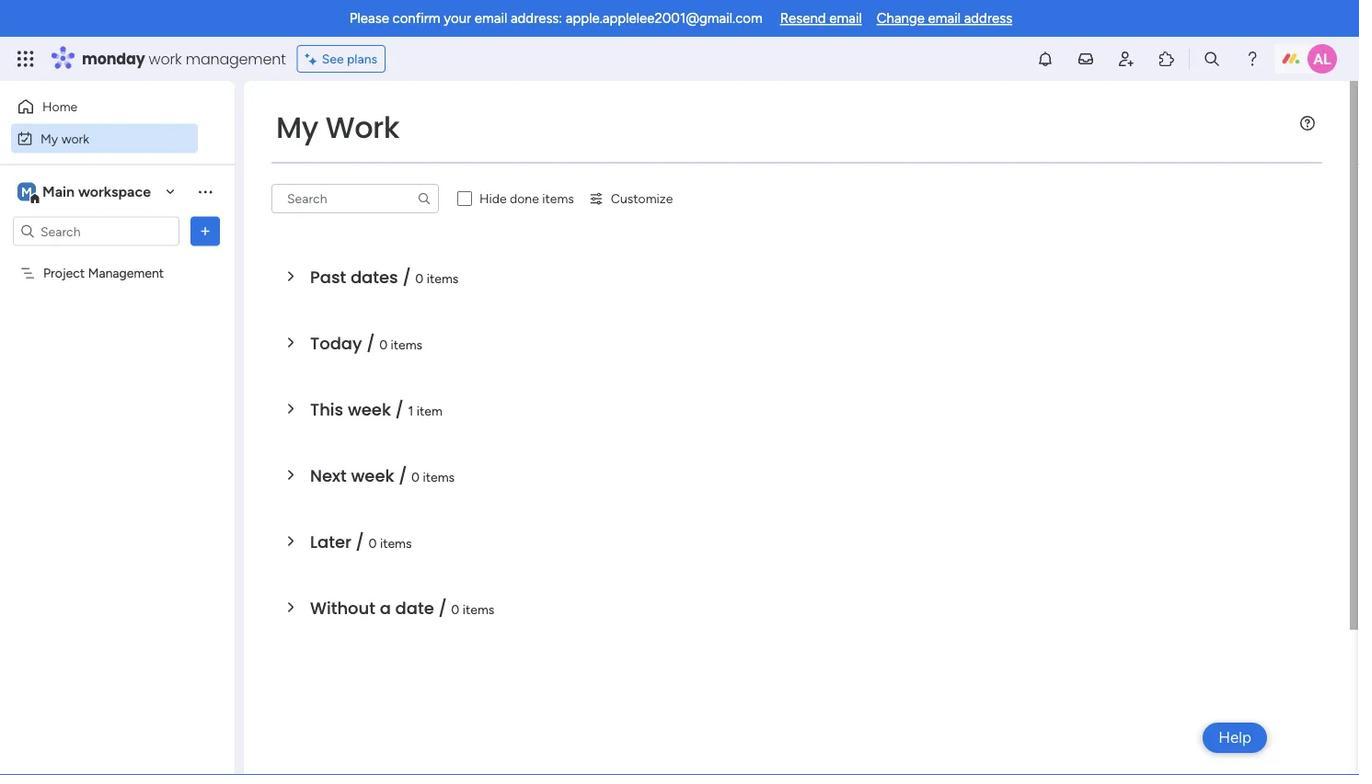 Task type: locate. For each thing, give the bounding box(es) containing it.
work down the home
[[61, 131, 89, 146]]

email
[[475, 10, 507, 27], [829, 10, 862, 27], [928, 10, 961, 27]]

help image
[[1243, 50, 1261, 68]]

None search field
[[271, 184, 439, 213]]

0 right later
[[369, 536, 377, 551]]

email right your
[[475, 10, 507, 27]]

work
[[325, 107, 399, 148]]

items up 1
[[391, 337, 422, 352]]

option
[[0, 257, 235, 260]]

items right dates
[[427, 271, 459, 286]]

items right the date at the bottom left of page
[[463, 602, 494, 617]]

0
[[415, 271, 424, 286], [379, 337, 387, 352], [411, 469, 420, 485], [369, 536, 377, 551], [451, 602, 459, 617]]

confirm
[[392, 10, 440, 27]]

search everything image
[[1203, 50, 1221, 68]]

customize
[[611, 191, 673, 207]]

item
[[417, 403, 442, 419]]

apple lee image
[[1307, 44, 1337, 74]]

work right 'monday' at the left top of the page
[[149, 48, 182, 69]]

1 vertical spatial week
[[351, 464, 394, 488]]

/
[[402, 265, 411, 289], [366, 332, 375, 355], [395, 398, 404, 421], [399, 464, 407, 488], [356, 530, 364, 554], [438, 597, 447, 620]]

week
[[348, 398, 391, 421], [351, 464, 394, 488]]

workspace image
[[17, 182, 36, 202]]

help
[[1218, 729, 1251, 748]]

0 inside next week / 0 items
[[411, 469, 420, 485]]

home
[[42, 99, 77, 115]]

week for next
[[351, 464, 394, 488]]

week left 1
[[348, 398, 391, 421]]

management
[[186, 48, 286, 69]]

my down the home
[[40, 131, 58, 146]]

0 inside past dates / 0 items
[[415, 271, 424, 286]]

items inside without a date / 0 items
[[463, 602, 494, 617]]

items right later
[[380, 536, 412, 551]]

0 right the date at the bottom left of page
[[451, 602, 459, 617]]

work
[[149, 48, 182, 69], [61, 131, 89, 146]]

search image
[[417, 191, 432, 206]]

items down item
[[423, 469, 455, 485]]

0 vertical spatial work
[[149, 48, 182, 69]]

monday work management
[[82, 48, 286, 69]]

0 right dates
[[415, 271, 424, 286]]

1 horizontal spatial my
[[276, 107, 318, 148]]

a
[[380, 597, 391, 620]]

hide done items
[[479, 191, 574, 207]]

apps image
[[1158, 50, 1176, 68]]

select product image
[[17, 50, 35, 68]]

past
[[310, 265, 346, 289]]

resend email link
[[780, 10, 862, 27]]

see
[[322, 51, 344, 67]]

see plans button
[[297, 45, 386, 73]]

0 horizontal spatial my
[[40, 131, 58, 146]]

my inside button
[[40, 131, 58, 146]]

email right resend
[[829, 10, 862, 27]]

0 down 1
[[411, 469, 420, 485]]

0 vertical spatial week
[[348, 398, 391, 421]]

1 horizontal spatial email
[[829, 10, 862, 27]]

items
[[542, 191, 574, 207], [427, 271, 459, 286], [391, 337, 422, 352], [423, 469, 455, 485], [380, 536, 412, 551], [463, 602, 494, 617]]

your
[[444, 10, 471, 27]]

week right next at the bottom left of page
[[351, 464, 394, 488]]

my
[[276, 107, 318, 148], [40, 131, 58, 146]]

options image
[[196, 222, 214, 241]]

email right change
[[928, 10, 961, 27]]

my left work
[[276, 107, 318, 148]]

my work
[[276, 107, 399, 148]]

workspace options image
[[196, 182, 214, 201]]

0 horizontal spatial work
[[61, 131, 89, 146]]

0 horizontal spatial email
[[475, 10, 507, 27]]

1 vertical spatial work
[[61, 131, 89, 146]]

later / 0 items
[[310, 530, 412, 554]]

change
[[877, 10, 925, 27]]

1 horizontal spatial work
[[149, 48, 182, 69]]

apple.applelee2001@gmail.com
[[566, 10, 763, 27]]

2 horizontal spatial email
[[928, 10, 961, 27]]

main workspace
[[42, 183, 151, 201]]

0 inside without a date / 0 items
[[451, 602, 459, 617]]

help button
[[1203, 723, 1267, 754]]

please confirm your email address: apple.applelee2001@gmail.com
[[350, 10, 763, 27]]

0 right today
[[379, 337, 387, 352]]

2 email from the left
[[829, 10, 862, 27]]

main
[[42, 183, 75, 201]]

3 email from the left
[[928, 10, 961, 27]]

work inside button
[[61, 131, 89, 146]]

week for this
[[348, 398, 391, 421]]



Task type: describe. For each thing, give the bounding box(es) containing it.
notifications image
[[1036, 50, 1054, 68]]

project management list box
[[0, 254, 235, 537]]

items inside later / 0 items
[[380, 536, 412, 551]]

1
[[408, 403, 413, 419]]

items inside next week / 0 items
[[423, 469, 455, 485]]

next week / 0 items
[[310, 464, 455, 488]]

this week / 1 item
[[310, 398, 442, 421]]

items inside 'today / 0 items'
[[391, 337, 422, 352]]

Filter dashboard by text search field
[[271, 184, 439, 213]]

resend
[[780, 10, 826, 27]]

done
[[510, 191, 539, 207]]

items inside past dates / 0 items
[[427, 271, 459, 286]]

hide
[[479, 191, 507, 207]]

my for my work
[[40, 131, 58, 146]]

management
[[88, 265, 164, 281]]

see plans
[[322, 51, 377, 67]]

my work
[[40, 131, 89, 146]]

today
[[310, 332, 362, 355]]

/ right dates
[[402, 265, 411, 289]]

project management
[[43, 265, 164, 281]]

/ left 1
[[395, 398, 404, 421]]

1 email from the left
[[475, 10, 507, 27]]

past dates / 0 items
[[310, 265, 459, 289]]

my work button
[[11, 124, 198, 153]]

address:
[[511, 10, 562, 27]]

my for my work
[[276, 107, 318, 148]]

work for my
[[61, 131, 89, 146]]

dates
[[350, 265, 398, 289]]

m
[[21, 184, 32, 200]]

please
[[350, 10, 389, 27]]

project
[[43, 265, 85, 281]]

resend email
[[780, 10, 862, 27]]

this
[[310, 398, 343, 421]]

Search in workspace field
[[39, 221, 154, 242]]

inbox image
[[1077, 50, 1095, 68]]

work for monday
[[149, 48, 182, 69]]

monday
[[82, 48, 145, 69]]

change email address link
[[877, 10, 1012, 27]]

workspace
[[78, 183, 151, 201]]

next
[[310, 464, 347, 488]]

without a date / 0 items
[[310, 597, 494, 620]]

plans
[[347, 51, 377, 67]]

today / 0 items
[[310, 332, 422, 355]]

/ right the date at the bottom left of page
[[438, 597, 447, 620]]

0 inside later / 0 items
[[369, 536, 377, 551]]

address
[[964, 10, 1012, 27]]

customize button
[[581, 184, 680, 213]]

items right done at the top of page
[[542, 191, 574, 207]]

invite members image
[[1117, 50, 1135, 68]]

workspace selection element
[[17, 181, 154, 205]]

without
[[310, 597, 375, 620]]

0 inside 'today / 0 items'
[[379, 337, 387, 352]]

email for resend email
[[829, 10, 862, 27]]

email for change email address
[[928, 10, 961, 27]]

change email address
[[877, 10, 1012, 27]]

date
[[395, 597, 434, 620]]

later
[[310, 530, 351, 554]]

/ down this week / 1 item
[[399, 464, 407, 488]]

menu image
[[1300, 116, 1315, 131]]

home button
[[11, 92, 198, 121]]

/ right today
[[366, 332, 375, 355]]

/ right later
[[356, 530, 364, 554]]



Task type: vqa. For each thing, say whether or not it's contained in the screenshot.
Attach
no



